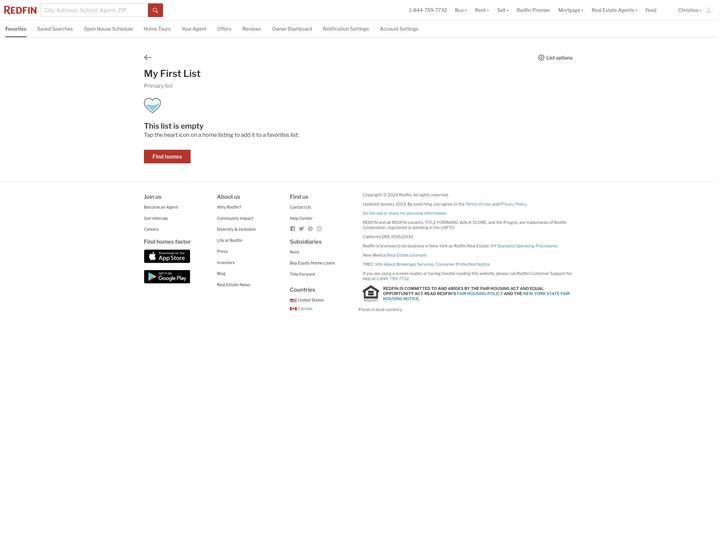 Task type: vqa. For each thing, say whether or not it's contained in the screenshot.
positions associated with Operational
no



Task type: locate. For each thing, give the bounding box(es) containing it.
redfin right trademarks
[[555, 220, 567, 225]]

844- down info
[[380, 276, 390, 281]]

1 horizontal spatial you
[[434, 202, 441, 207]]

0 vertical spatial 759-
[[425, 7, 436, 13]]

, left the privacy
[[491, 202, 492, 207]]

redfin instagram image
[[317, 226, 322, 232]]

7732
[[436, 7, 448, 13], [399, 276, 409, 281]]

. right screen at right
[[409, 276, 410, 281]]

homes
[[165, 154, 182, 160], [157, 239, 174, 245]]

0 vertical spatial about
[[217, 194, 233, 200]]

you inside if you are using a screen reader, or having trouble reading this website, please call redfin customer support for help at
[[367, 271, 374, 276]]

us up us
[[303, 194, 309, 200]]

in right business
[[426, 244, 429, 249]]

0 horizontal spatial estate
[[227, 282, 239, 287]]

, up having
[[434, 262, 435, 267]]

logos,
[[508, 220, 519, 225]]

and right to
[[438, 286, 448, 291]]

your agent link
[[182, 21, 207, 36]]

and right policy
[[504, 291, 514, 296]]

new up trec:
[[363, 253, 372, 258]]

at right help
[[372, 276, 376, 281]]

real down blog
[[217, 282, 226, 287]]

find down tap
[[153, 154, 164, 160]]

this
[[472, 271, 479, 276]]

help
[[290, 216, 299, 221]]

1 horizontal spatial of
[[550, 220, 554, 225]]

you up information
[[434, 202, 441, 207]]

1 horizontal spatial estate
[[397, 253, 409, 258]]

list inside my first list primary list
[[184, 68, 201, 79]]

a right on
[[198, 132, 201, 138]]

or left pending
[[409, 225, 413, 230]]

©
[[384, 193, 387, 198]]

dre
[[382, 234, 391, 240]]

7732 up is
[[399, 276, 409, 281]]

all
[[414, 193, 419, 198]]

saved searches link
[[37, 21, 73, 36]]

2 vertical spatial in
[[372, 307, 375, 312]]

list left "options" at the top right of page
[[547, 55, 556, 60]]

0 vertical spatial homes
[[165, 154, 182, 160]]

0 horizontal spatial the
[[471, 286, 480, 291]]

website,
[[480, 271, 496, 276]]

1- up account settings link
[[410, 7, 414, 13]]

0 horizontal spatial 759-
[[390, 276, 399, 281]]

1 horizontal spatial at
[[372, 276, 376, 281]]

redfin
[[363, 220, 378, 225], [392, 220, 407, 225], [384, 286, 399, 291]]

dashboard
[[288, 26, 313, 32]]

about us
[[217, 194, 241, 200]]

estate left agents
[[603, 7, 618, 13]]

investors
[[217, 260, 235, 265]]

844-
[[414, 7, 425, 13], [380, 276, 390, 281]]

City, Address, School, Agent, ZIP search field
[[41, 3, 148, 17]]

pending
[[413, 225, 429, 230]]

0 horizontal spatial of
[[479, 202, 483, 207]]

homes down heart
[[165, 154, 182, 160]]

0 horizontal spatial settings
[[351, 26, 369, 32]]

1 vertical spatial list
[[184, 68, 201, 79]]

home tours link
[[144, 21, 171, 36]]

mortgage ▾ button
[[555, 0, 588, 20]]

find up "contact"
[[290, 194, 302, 200]]

redfin is licensed to do business in new york as redfin real estate. ny standard operating procedures
[[363, 244, 558, 249]]

buy ▾ button
[[452, 0, 472, 20]]

▾ right christina
[[700, 7, 702, 13]]

844- up account settings link
[[414, 7, 425, 13]]

this list is empty tap the heart icon on a home listing to add it to a favorites list.
[[144, 122, 300, 138]]

1 horizontal spatial or
[[409, 225, 413, 230]]

is
[[400, 286, 404, 291]]

please
[[497, 271, 509, 276]]

read
[[425, 291, 437, 296]]

1 vertical spatial 844-
[[380, 276, 390, 281]]

0 horizontal spatial at
[[225, 238, 229, 243]]

1- left using
[[377, 276, 380, 281]]

agent right your
[[193, 26, 207, 32]]

rent ▾ button
[[472, 0, 494, 20]]

2 settings from the left
[[400, 26, 419, 32]]

updated
[[363, 202, 380, 207]]

personal
[[407, 211, 424, 216]]

2 vertical spatial estate
[[227, 282, 239, 287]]

4 ▾ from the left
[[582, 7, 584, 13]]

all
[[387, 220, 391, 225]]

are
[[520, 220, 526, 225], [375, 271, 381, 276]]

6 ▾ from the left
[[700, 7, 702, 13]]

or right sell
[[384, 211, 388, 216]]

are inside redfin and all redfin variants, title forward, walk score, and the r logos, are trademarks of redfin corporation, registered or pending in the uspto.
[[520, 220, 526, 225]]

find us
[[290, 194, 309, 200]]

download the redfin app from the google play store image
[[144, 270, 191, 284]]

redfin inside if you are using a screen reader, or having trouble reading this website, please call redfin customer support for help at
[[518, 271, 530, 276]]

reviews link
[[243, 21, 262, 36]]

list inside my first list primary list
[[165, 83, 173, 89]]

1 horizontal spatial is
[[377, 244, 380, 249]]

0 horizontal spatial list
[[184, 68, 201, 79]]

download the redfin app on the apple app store image
[[144, 250, 191, 263]]

0 vertical spatial 7732
[[436, 7, 448, 13]]

real estate news button
[[217, 282, 251, 287]]

▾ for buy ▾
[[465, 7, 468, 13]]

1 vertical spatial in
[[426, 244, 429, 249]]

find for find homes faster
[[144, 239, 155, 245]]

2 horizontal spatial fair
[[561, 291, 571, 296]]

info
[[376, 262, 383, 267]]

to right agree
[[454, 202, 458, 207]]

redfin facebook image
[[290, 226, 296, 232]]

7732 for 1-844-759-7732
[[436, 7, 448, 13]]

is inside this list is empty tap the heart icon on a home listing to add it to a favorites list.
[[173, 122, 179, 131]]

1 settings from the left
[[351, 26, 369, 32]]

▾ for mortgage ▾
[[582, 7, 584, 13]]

why
[[217, 205, 226, 210]]

heart
[[164, 132, 178, 138]]

settings
[[351, 26, 369, 32], [400, 26, 419, 32]]

759- up opportunity
[[390, 276, 399, 281]]

diversity & inclusion button
[[217, 227, 256, 232]]

the right by
[[471, 286, 480, 291]]

us for join us
[[156, 194, 162, 200]]

about up using
[[384, 262, 396, 267]]

1 vertical spatial are
[[375, 271, 381, 276]]

and right use
[[493, 202, 500, 207]]

new left the "york"
[[430, 244, 439, 249]]

2 vertical spatial or
[[424, 271, 428, 276]]

▾ right buy
[[465, 7, 468, 13]]

0 vertical spatial new
[[430, 244, 439, 249]]

1 vertical spatial 7732
[[399, 276, 409, 281]]

▾ for rent ▾
[[487, 7, 490, 13]]

and left all
[[379, 220, 386, 225]]

1 horizontal spatial new
[[430, 244, 439, 249]]

estate for news
[[227, 282, 239, 287]]

1-844-759-7732 link left buy
[[410, 7, 448, 13]]

0 horizontal spatial are
[[375, 271, 381, 276]]

1 horizontal spatial fair
[[481, 286, 490, 291]]

rent
[[476, 7, 486, 13]]

sell
[[377, 211, 383, 216]]

0 horizontal spatial 844-
[[380, 276, 390, 281]]

of
[[479, 202, 483, 207], [550, 220, 554, 225]]

0 vertical spatial at
[[225, 238, 229, 243]]

you right if
[[367, 271, 374, 276]]

0 vertical spatial ,
[[491, 202, 492, 207]]

feed
[[646, 7, 657, 13]]

to right it at top left
[[257, 132, 262, 138]]

1 horizontal spatial 1-
[[410, 7, 414, 13]]

is up heart
[[173, 122, 179, 131]]

estate.
[[477, 244, 490, 249]]

favorites link
[[5, 21, 26, 36]]

agent inside your agent link
[[193, 26, 207, 32]]

0 horizontal spatial us
[[156, 194, 162, 200]]

2023:
[[396, 202, 407, 207]]

list up heart
[[161, 122, 172, 131]]

0 horizontal spatial new
[[363, 253, 372, 258]]

0 horizontal spatial home
[[144, 26, 157, 32]]

find down careers button
[[144, 239, 155, 245]]

notice
[[404, 296, 419, 301]]

▾ right rent
[[487, 7, 490, 13]]

844- for 1-844-759-7732 .
[[380, 276, 390, 281]]

my first list primary list
[[144, 68, 201, 89]]

,
[[491, 202, 492, 207], [434, 262, 435, 267]]

3 ▾ from the left
[[507, 7, 509, 13]]

homes inside button
[[165, 154, 182, 160]]

2 vertical spatial find
[[144, 239, 155, 245]]

2 horizontal spatial us
[[303, 194, 309, 200]]

about
[[217, 194, 233, 200], [384, 262, 396, 267]]

housing
[[491, 286, 510, 291], [468, 291, 487, 296], [384, 296, 403, 301]]

center
[[300, 216, 313, 221]]

owner dashboard
[[272, 26, 313, 32]]

fair inside redfin is committed to and abides by the fair housing act and equal opportunity act. read redfin's
[[481, 286, 490, 291]]

0 horizontal spatial or
[[384, 211, 388, 216]]

find for find us
[[290, 194, 302, 200]]

for
[[567, 271, 573, 276]]

in right pending
[[430, 225, 433, 230]]

2 horizontal spatial or
[[424, 271, 428, 276]]

ny standard operating procedures link
[[491, 244, 558, 249]]

1 vertical spatial 759-
[[390, 276, 399, 281]]

1 vertical spatial at
[[372, 276, 376, 281]]

1 horizontal spatial list
[[547, 55, 556, 60]]

▾ right mortgage
[[582, 7, 584, 13]]

faster
[[175, 239, 191, 245]]

sell ▾ button
[[498, 0, 509, 20]]

0 vertical spatial list
[[165, 83, 173, 89]]

0 vertical spatial 844-
[[414, 7, 425, 13]]

2 us from the left
[[234, 194, 241, 200]]

consumer protection notice link
[[436, 262, 490, 267]]

title forward button
[[290, 272, 315, 277]]

get referrals button
[[144, 216, 168, 221]]

2 ▾ from the left
[[487, 7, 490, 13]]

a right it at top left
[[263, 132, 266, 138]]

real inside dropdown button
[[592, 7, 602, 13]]

tours
[[158, 26, 171, 32]]

1 vertical spatial is
[[377, 244, 380, 249]]

services
[[418, 262, 434, 267]]

759- left buy
[[425, 7, 436, 13]]

the left new
[[515, 291, 523, 296]]

1 vertical spatial about
[[384, 262, 396, 267]]

agent right 'an'
[[167, 205, 178, 210]]

3 us from the left
[[303, 194, 309, 200]]

estate left news
[[227, 282, 239, 287]]

in left 'local'
[[372, 307, 375, 312]]

1 horizontal spatial and
[[504, 291, 514, 296]]

759- for 1-844-759-7732
[[425, 7, 436, 13]]

1 vertical spatial list
[[161, 122, 172, 131]]

find inside button
[[153, 154, 164, 160]]

1 vertical spatial homes
[[157, 239, 174, 245]]

2 horizontal spatial a
[[393, 271, 395, 276]]

1 vertical spatial estate
[[397, 253, 409, 258]]

do
[[402, 244, 407, 249]]

my
[[400, 211, 406, 216]]

0 horizontal spatial ,
[[434, 262, 435, 267]]

become an agent
[[144, 205, 178, 210]]

1 horizontal spatial are
[[520, 220, 526, 225]]

1 vertical spatial of
[[550, 220, 554, 225]]

0 vertical spatial agent
[[193, 26, 207, 32]]

redfin down '1-844-759-7732 .' at the right bottom of page
[[384, 286, 399, 291]]

bay
[[290, 261, 297, 266]]

▾ right agents
[[636, 7, 638, 13]]

estate inside dropdown button
[[603, 7, 618, 13]]

1 vertical spatial ,
[[434, 262, 435, 267]]

0 vertical spatial find
[[153, 154, 164, 160]]

1 ▾ from the left
[[465, 7, 468, 13]]

find
[[153, 154, 164, 160], [290, 194, 302, 200], [144, 239, 155, 245]]

1- for 1-844-759-7732 .
[[377, 276, 380, 281]]

settings right account
[[400, 26, 419, 32]]

2 horizontal spatial housing
[[491, 286, 510, 291]]

us
[[306, 205, 311, 210]]

0 horizontal spatial you
[[367, 271, 374, 276]]

is up mexico
[[377, 244, 380, 249]]

list inside this list is empty tap the heart icon on a home listing to add it to a favorites list.
[[161, 122, 172, 131]]

a inside if you are using a screen reader, or having trouble reading this website, please call redfin customer support for help at
[[393, 271, 395, 276]]

or down services
[[424, 271, 428, 276]]

1 horizontal spatial 7732
[[436, 7, 448, 13]]

7732 left buy
[[436, 7, 448, 13]]

real estate agents ▾ link
[[592, 0, 638, 20]]

are right logos,
[[520, 220, 526, 225]]

home
[[203, 132, 217, 138]]

us up redfin?
[[234, 194, 241, 200]]

do not sell or share my personal information .
[[363, 211, 448, 216]]

united states
[[298, 298, 324, 303]]

estate down do
[[397, 253, 409, 258]]

1-844-759-7732 link up is
[[377, 276, 409, 281]]

redfin for and
[[363, 220, 378, 225]]

trouble
[[442, 271, 456, 276]]

2 horizontal spatial estate
[[603, 7, 618, 13]]

0 vertical spatial you
[[434, 202, 441, 207]]

1 horizontal spatial agent
[[193, 26, 207, 32]]

are left using
[[375, 271, 381, 276]]

bay equity home loans button
[[290, 261, 335, 266]]

1 horizontal spatial 1-844-759-7732 link
[[410, 7, 448, 13]]

0 horizontal spatial 1-844-759-7732 link
[[377, 276, 409, 281]]

real left estate. on the right of page
[[468, 244, 476, 249]]

the inside this list is empty tap the heart icon on a home listing to add it to a favorites list.
[[155, 132, 163, 138]]

canadian flag image
[[290, 307, 297, 311]]

redfin inside button
[[517, 7, 532, 13]]

us right join
[[156, 194, 162, 200]]

1 horizontal spatial settings
[[400, 26, 419, 32]]

. down committed
[[419, 296, 420, 301]]

redfin down the not
[[363, 220, 378, 225]]

screen
[[396, 271, 409, 276]]

1 vertical spatial home
[[311, 261, 323, 266]]

corporation,
[[363, 225, 387, 230]]

list.
[[291, 132, 300, 138]]

0 vertical spatial or
[[384, 211, 388, 216]]

and right act at bottom right
[[521, 286, 530, 291]]

the right tap
[[155, 132, 163, 138]]

or inside redfin and all redfin variants, title forward, walk score, and the r logos, are trademarks of redfin corporation, registered or pending in the uspto.
[[409, 225, 413, 230]]

1 horizontal spatial 844-
[[414, 7, 425, 13]]

redfin down my
[[392, 220, 407, 225]]

list down the first
[[165, 83, 173, 89]]

redfin left the premier
[[517, 7, 532, 13]]

1 vertical spatial 1-
[[377, 276, 380, 281]]

of left use
[[479, 202, 483, 207]]

redfin inside redfin is committed to and abides by the fair housing act and equal opportunity act. read redfin's
[[384, 286, 399, 291]]

list right the first
[[184, 68, 201, 79]]

christina
[[679, 7, 699, 13]]

help
[[363, 276, 371, 281]]

2 horizontal spatial in
[[430, 225, 433, 230]]

0 vertical spatial 1-844-759-7732 link
[[410, 7, 448, 13]]

a right using
[[393, 271, 395, 276]]

housing inside redfin is committed to and abides by the fair housing act and equal opportunity act. read redfin's
[[491, 286, 510, 291]]

about up why
[[217, 194, 233, 200]]

1 vertical spatial you
[[367, 271, 374, 276]]

0 horizontal spatial in
[[372, 307, 375, 312]]

0 vertical spatial are
[[520, 220, 526, 225]]

0 horizontal spatial about
[[217, 194, 233, 200]]

0 vertical spatial list
[[547, 55, 556, 60]]

▾ right sell
[[507, 7, 509, 13]]

and right score,
[[489, 220, 496, 225]]

of right trademarks
[[550, 220, 554, 225]]

favorites
[[267, 132, 290, 138]]

home left tours
[[144, 26, 157, 32]]

fair inside 'new york state fair housing notice'
[[561, 291, 571, 296]]

sell
[[498, 7, 506, 13]]

add
[[241, 132, 251, 138]]

0 horizontal spatial 1-
[[377, 276, 380, 281]]

5 ▾ from the left
[[636, 7, 638, 13]]

redfin right call
[[518, 271, 530, 276]]

0 horizontal spatial is
[[173, 122, 179, 131]]

0 vertical spatial in
[[430, 225, 433, 230]]

home left loans
[[311, 261, 323, 266]]

real right mortgage ▾
[[592, 7, 602, 13]]

account settings
[[380, 26, 419, 32]]

homes up download the redfin app on the apple app store image
[[157, 239, 174, 245]]

1 vertical spatial find
[[290, 194, 302, 200]]

0 vertical spatial is
[[173, 122, 179, 131]]

options
[[557, 55, 573, 60]]

consumer
[[436, 262, 456, 267]]

1 horizontal spatial us
[[234, 194, 241, 200]]

become
[[144, 205, 160, 210]]

at right life
[[225, 238, 229, 243]]

759- for 1-844-759-7732 .
[[390, 276, 399, 281]]

1 us from the left
[[156, 194, 162, 200]]

settings right notification
[[351, 26, 369, 32]]

0 vertical spatial 1-
[[410, 7, 414, 13]]

owner dashboard link
[[272, 21, 313, 36]]

life
[[217, 238, 224, 243]]



Task type: describe. For each thing, give the bounding box(es) containing it.
1 vertical spatial 1-844-759-7732 link
[[377, 276, 409, 281]]

submit search image
[[153, 8, 158, 13]]

terms
[[466, 202, 478, 207]]

1- for 1-844-759-7732
[[410, 7, 414, 13]]

7732 for 1-844-759-7732 .
[[399, 276, 409, 281]]

walk
[[460, 220, 472, 225]]

your
[[182, 26, 192, 32]]

0 vertical spatial home
[[144, 26, 157, 32]]

redfin down california
[[363, 244, 376, 249]]

redfin right as
[[454, 244, 467, 249]]

redfin inside redfin and all redfin variants, title forward, walk score, and the r logos, are trademarks of redfin corporation, registered or pending in the uspto.
[[555, 220, 567, 225]]

fair housing policy link
[[458, 291, 504, 296]]

operating
[[516, 244, 535, 249]]

redfin pinterest image
[[308, 226, 313, 232]]

inclusion
[[239, 227, 256, 232]]

california
[[363, 234, 381, 240]]

real estate licenses link
[[388, 253, 427, 258]]

1-844-759-7732 .
[[377, 276, 410, 281]]

us flag image
[[290, 299, 297, 303]]

0 horizontal spatial and
[[438, 286, 448, 291]]

equal housing opportunity image
[[363, 286, 380, 302]]

of inside redfin and all redfin variants, title forward, walk score, and the r logos, are trademarks of redfin corporation, registered or pending in the uspto.
[[550, 220, 554, 225]]

real estate agents ▾
[[592, 7, 638, 13]]

notification
[[323, 26, 350, 32]]

contact us
[[290, 205, 311, 210]]

or inside if you are using a screen reader, or having trouble reading this website, please call redfin customer support for help at
[[424, 271, 428, 276]]

countries
[[290, 287, 316, 293]]

feed button
[[642, 0, 675, 20]]

are inside if you are using a screen reader, or having trouble reading this website, please call redfin customer support for help at
[[375, 271, 381, 276]]

community impact button
[[217, 216, 254, 221]]

news
[[240, 282, 251, 287]]

community impact
[[217, 216, 254, 221]]

diversity
[[217, 227, 234, 232]]

at inside if you are using a screen reader, or having trouble reading this website, please call redfin customer support for help at
[[372, 276, 376, 281]]

rent ▾
[[476, 7, 490, 13]]

redfin is committed to and abides by the fair housing act and equal opportunity act. read redfin's
[[384, 286, 545, 296]]

searches
[[52, 26, 73, 32]]

offers
[[218, 26, 232, 32]]

help center button
[[290, 216, 313, 221]]

1 horizontal spatial about
[[384, 262, 396, 267]]

0 horizontal spatial agent
[[167, 205, 178, 210]]

become an agent button
[[144, 205, 178, 210]]

1 horizontal spatial the
[[515, 291, 523, 296]]

▾ for sell ▾
[[507, 7, 509, 13]]

redfin and all redfin variants, title forward, walk score, and the r logos, are trademarks of redfin corporation, registered or pending in the uspto.
[[363, 220, 567, 230]]

. right the privacy
[[527, 202, 528, 207]]

subsidiaries
[[290, 239, 322, 245]]

new
[[524, 291, 534, 296]]

impact
[[240, 216, 254, 221]]

community
[[217, 216, 239, 221]]

the left r
[[497, 220, 503, 225]]

#01521930
[[392, 234, 414, 240]]

0 horizontal spatial fair
[[458, 291, 467, 296]]

score,
[[473, 220, 488, 225]]

1 horizontal spatial ,
[[491, 202, 492, 207]]

the left uspto.
[[434, 225, 440, 230]]

settings for notification settings
[[351, 26, 369, 32]]

the inside redfin is committed to and abides by the fair housing act and equal opportunity act. read redfin's
[[471, 286, 480, 291]]

brokerage
[[397, 262, 417, 267]]

new york state fair housing notice
[[384, 291, 571, 301]]

buy
[[456, 7, 464, 13]]

terms of use link
[[466, 202, 491, 207]]

housing inside 'new york state fair housing notice'
[[384, 296, 403, 301]]

info about brokerage services link
[[376, 262, 434, 267]]

rent. button
[[290, 250, 300, 255]]

homes for find homes faster
[[157, 239, 174, 245]]

favorites
[[5, 26, 26, 32]]

join us
[[144, 194, 162, 200]]

find for find homes
[[153, 154, 164, 160]]

if
[[363, 271, 366, 276]]

first
[[160, 68, 182, 79]]

press button
[[217, 249, 228, 254]]

1-844-759-7732
[[410, 7, 448, 13]]

reserved.
[[431, 193, 449, 198]]

1 horizontal spatial housing
[[468, 291, 487, 296]]

title
[[425, 220, 437, 225]]

committed
[[405, 286, 431, 291]]

agree
[[442, 202, 453, 207]]

to left do
[[397, 244, 401, 249]]

open
[[84, 26, 96, 32]]

act.
[[415, 291, 424, 296]]

1 horizontal spatial a
[[263, 132, 266, 138]]

estate for agents
[[603, 7, 618, 13]]

information
[[425, 211, 447, 216]]

us for find us
[[303, 194, 309, 200]]

blog button
[[217, 271, 226, 276]]

rights
[[420, 193, 431, 198]]

protection
[[457, 262, 477, 267]]

buy ▾ button
[[456, 0, 468, 20]]

investors button
[[217, 260, 235, 265]]

states
[[312, 298, 324, 303]]

york
[[535, 291, 546, 296]]

the left terms
[[459, 202, 465, 207]]

real down licensed on the right top of page
[[388, 253, 396, 258]]

to left add
[[235, 132, 240, 138]]

redfin for is
[[384, 286, 399, 291]]

abides
[[448, 286, 464, 291]]

▾ for christina ▾
[[700, 7, 702, 13]]

careers
[[144, 227, 159, 232]]

trademarks
[[527, 220, 549, 225]]

york
[[440, 244, 448, 249]]

registered
[[388, 225, 408, 230]]

sell ▾
[[498, 7, 509, 13]]

in inside redfin and all redfin variants, title forward, walk score, and the r logos, are trademarks of redfin corporation, registered or pending in the uspto.
[[430, 225, 433, 230]]

844- for 1-844-759-7732
[[414, 7, 425, 13]]

1 horizontal spatial home
[[311, 261, 323, 266]]

mortgage ▾ button
[[559, 0, 584, 20]]

0 vertical spatial of
[[479, 202, 483, 207]]

empty
[[181, 122, 204, 131]]

policy
[[488, 291, 504, 296]]

0 horizontal spatial a
[[198, 132, 201, 138]]

state
[[547, 291, 560, 296]]

account settings link
[[380, 21, 419, 36]]

1 vertical spatial new
[[363, 253, 372, 258]]

homes for find homes
[[165, 154, 182, 160]]

as
[[449, 244, 453, 249]]

real estate agents ▾ button
[[588, 0, 642, 20]]

january
[[380, 202, 395, 207]]

equal
[[531, 286, 545, 291]]

. down agree
[[447, 211, 448, 216]]

primary
[[144, 83, 164, 89]]

ny
[[491, 244, 497, 249]]

help center
[[290, 216, 313, 221]]

list inside button
[[547, 55, 556, 60]]

1 horizontal spatial in
[[426, 244, 429, 249]]

copyright:
[[363, 193, 383, 198]]

having
[[429, 271, 441, 276]]

open house schedule
[[84, 26, 133, 32]]

redfin down &
[[230, 238, 243, 243]]

california dre #01521930
[[363, 234, 414, 240]]

account
[[380, 26, 399, 32]]

us for about us
[[234, 194, 241, 200]]

by
[[408, 202, 413, 207]]

settings for account settings
[[400, 26, 419, 32]]

licensed
[[381, 244, 397, 249]]

tap
[[144, 132, 153, 138]]

2 horizontal spatial and
[[521, 286, 530, 291]]

redfin twitter image
[[299, 226, 305, 232]]

procedures
[[536, 244, 558, 249]]

using
[[382, 271, 392, 276]]



